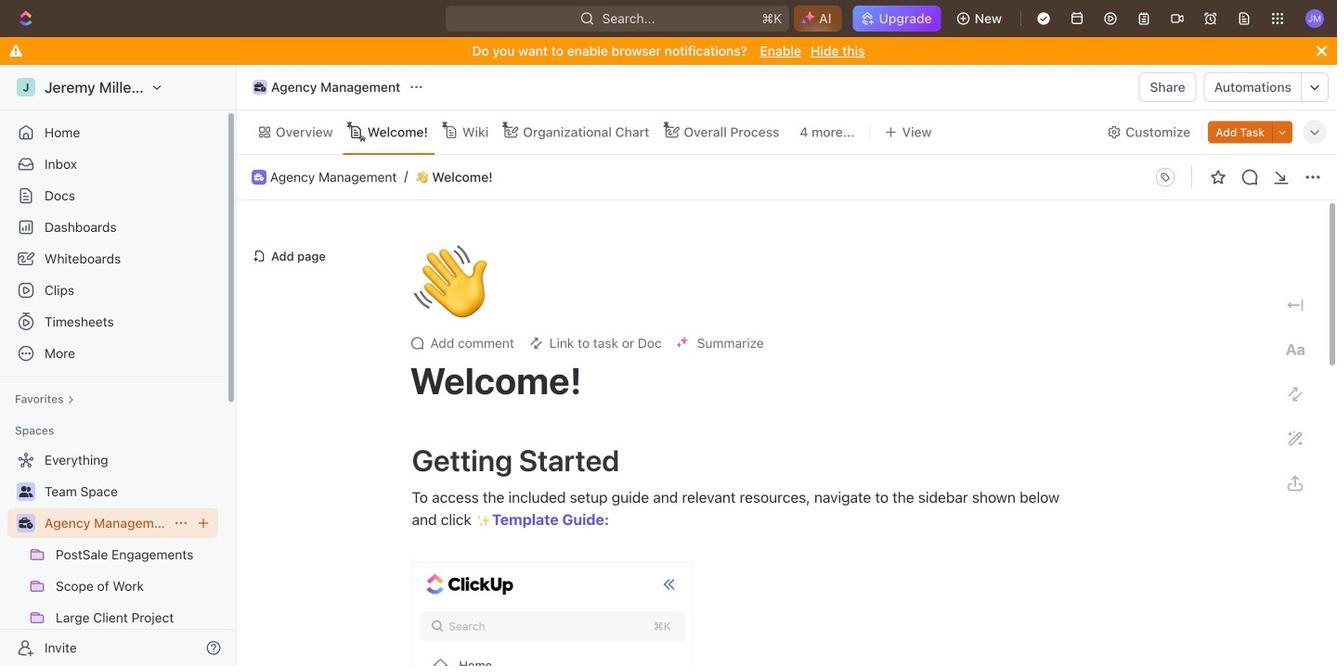 Task type: vqa. For each thing, say whether or not it's contained in the screenshot.
Progress
no



Task type: locate. For each thing, give the bounding box(es) containing it.
jeremy miller's workspace, , element
[[17, 78, 35, 97]]

tree
[[7, 446, 218, 667]]

0 vertical spatial business time image
[[254, 83, 266, 92]]

dropdown menu image
[[1151, 163, 1181, 192]]

business time image
[[254, 83, 266, 92], [255, 173, 264, 181]]



Task type: describe. For each thing, give the bounding box(es) containing it.
user group image
[[19, 487, 33, 498]]

sidebar navigation
[[0, 65, 241, 667]]

tree inside sidebar navigation
[[7, 446, 218, 667]]

business time image
[[19, 518, 33, 529]]

1 vertical spatial business time image
[[255, 173, 264, 181]]



